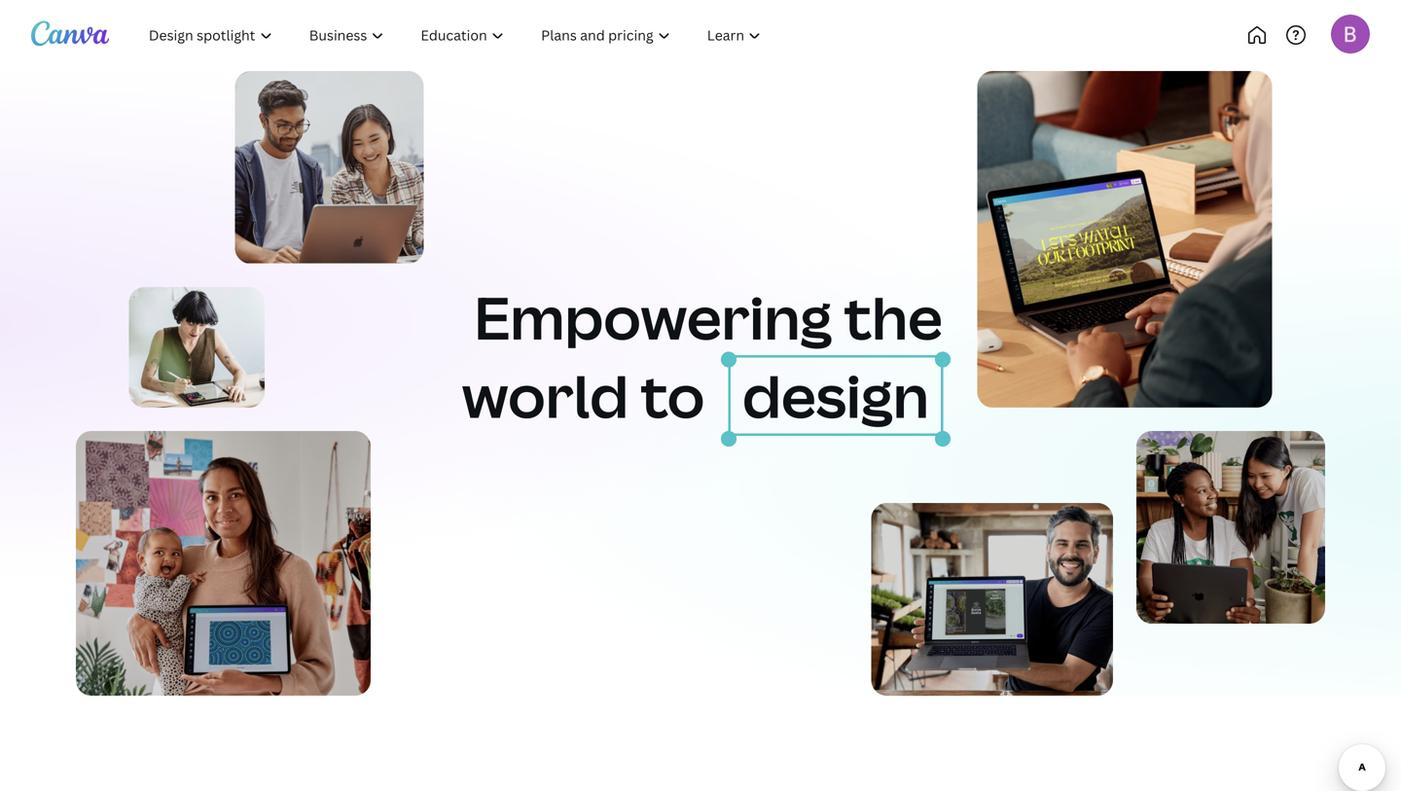 Task type: locate. For each thing, give the bounding box(es) containing it.
top level navigation element
[[132, 16, 844, 55]]

empowering
[[474, 277, 833, 357]]

world
[[462, 356, 629, 435]]



Task type: describe. For each thing, give the bounding box(es) containing it.
to
[[641, 356, 705, 435]]

design
[[743, 356, 929, 435]]

empowering the world to
[[462, 277, 943, 435]]

the
[[845, 277, 943, 357]]



Task type: vqa. For each thing, say whether or not it's contained in the screenshot.
the design on the right of the page
yes



